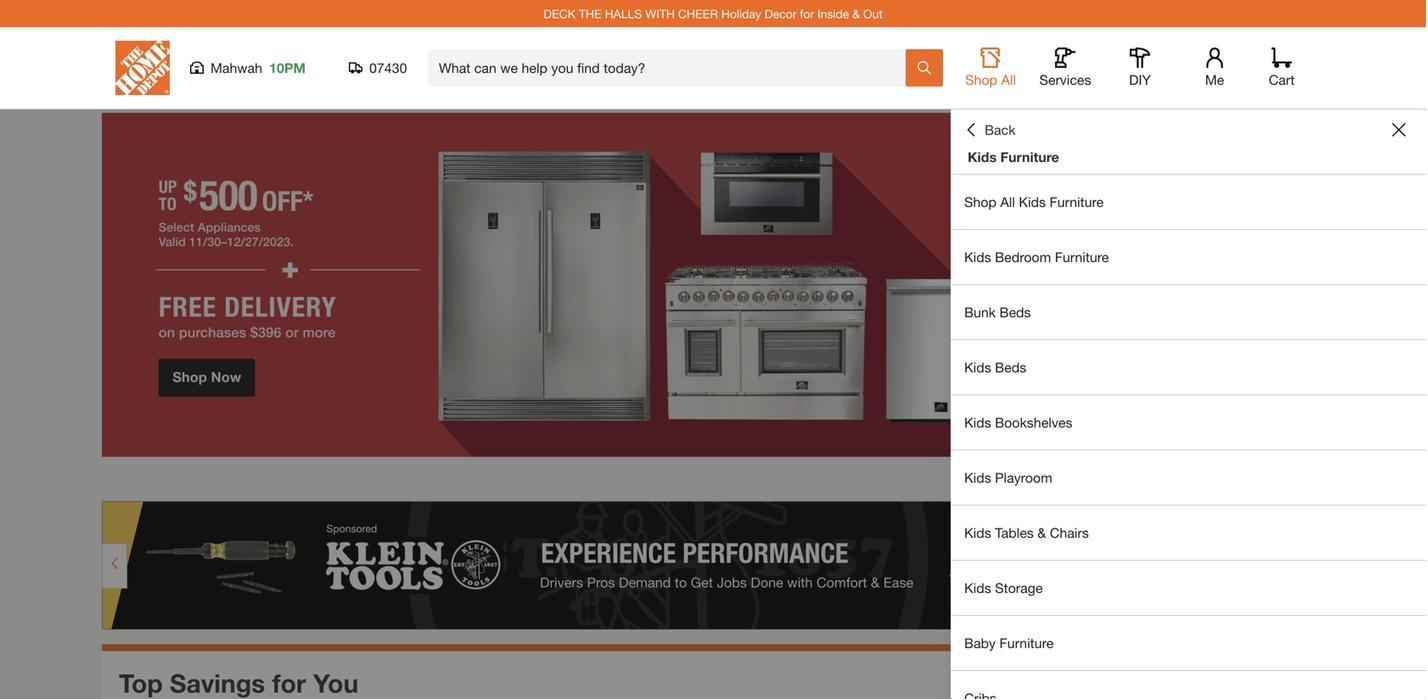 Task type: describe. For each thing, give the bounding box(es) containing it.
feedback link image
[[1404, 287, 1427, 379]]

cheer
[[678, 7, 718, 21]]

furniture up kids bedroom furniture
[[1050, 194, 1104, 210]]

kids tables & chairs link
[[951, 506, 1427, 560]]

shop all
[[966, 72, 1016, 88]]

kids for tables
[[965, 525, 992, 541]]

all for shop all
[[1002, 72, 1016, 88]]

kids for beds
[[965, 360, 992, 376]]

kids for bookshelves
[[965, 415, 992, 431]]

services button
[[1039, 48, 1093, 88]]

out
[[864, 7, 883, 21]]

kids storage
[[965, 580, 1043, 597]]

10pm
[[269, 60, 306, 76]]

kids for furniture
[[968, 149, 997, 165]]

cart
[[1269, 72, 1295, 88]]

chairs
[[1050, 525, 1089, 541]]

kids beds link
[[951, 341, 1427, 395]]

drawer close image
[[1393, 123, 1406, 137]]

shop all kids furniture
[[965, 194, 1104, 210]]

storage
[[995, 580, 1043, 597]]

kids beds
[[965, 360, 1027, 376]]

the
[[579, 7, 602, 21]]

deck
[[544, 7, 576, 21]]

kids playroom
[[965, 470, 1053, 486]]

decor
[[765, 7, 797, 21]]

kids bedroom furniture
[[965, 249, 1109, 265]]

tables
[[995, 525, 1034, 541]]

1 vertical spatial for
[[272, 669, 306, 699]]

savings
[[170, 669, 265, 699]]

shop for shop all kids furniture
[[965, 194, 997, 210]]

diy
[[1130, 72, 1151, 88]]

bookshelves
[[995, 415, 1073, 431]]

beds for bunk beds
[[1000, 304, 1031, 321]]

menu containing shop all kids furniture
[[951, 175, 1427, 700]]

diy button
[[1113, 48, 1168, 88]]

playroom
[[995, 470, 1053, 486]]

mahwah 10pm
[[211, 60, 306, 76]]

shop for shop all
[[966, 72, 998, 88]]

kids playroom link
[[951, 451, 1427, 505]]

0 vertical spatial for
[[800, 7, 814, 21]]

bunk
[[965, 304, 996, 321]]

deck the halls with cheer holiday decor for inside & out
[[544, 7, 883, 21]]



Task type: locate. For each thing, give the bounding box(es) containing it.
furniture down back
[[1001, 149, 1060, 165]]

kids inside kids tables & chairs link
[[965, 525, 992, 541]]

07430 button
[[349, 59, 408, 76]]

1 horizontal spatial for
[[800, 7, 814, 21]]

all for shop all kids furniture
[[1001, 194, 1016, 210]]

kids inside kids bedroom furniture link
[[965, 249, 992, 265]]

& left out at the right top
[[853, 7, 860, 21]]

furniture right baby at the bottom
[[1000, 636, 1054, 652]]

furniture
[[1001, 149, 1060, 165], [1050, 194, 1104, 210], [1055, 249, 1109, 265], [1000, 636, 1054, 652]]

halls
[[605, 7, 642, 21]]

all down kids furniture
[[1001, 194, 1016, 210]]

top savings for you
[[119, 669, 359, 699]]

shop up back button
[[966, 72, 998, 88]]

all inside button
[[1002, 72, 1016, 88]]

kids for storage
[[965, 580, 992, 597]]

for left you
[[272, 669, 306, 699]]

for left the inside on the top right
[[800, 7, 814, 21]]

bedroom
[[995, 249, 1052, 265]]

all up back
[[1002, 72, 1016, 88]]

& right tables
[[1038, 525, 1046, 541]]

shop
[[966, 72, 998, 88], [965, 194, 997, 210]]

baby furniture
[[965, 636, 1054, 652]]

kids left bookshelves at the bottom right
[[965, 415, 992, 431]]

kids tables & chairs
[[965, 525, 1089, 541]]

holiday
[[722, 7, 762, 21]]

back
[[985, 122, 1016, 138]]

What can we help you find today? search field
[[439, 50, 905, 86]]

beds for kids beds
[[995, 360, 1027, 376]]

kids
[[968, 149, 997, 165], [1019, 194, 1046, 210], [965, 249, 992, 265], [965, 360, 992, 376], [965, 415, 992, 431], [965, 470, 992, 486], [965, 525, 992, 541], [965, 580, 992, 597]]

for
[[800, 7, 814, 21], [272, 669, 306, 699]]

cart link
[[1264, 48, 1301, 88]]

image for  30nov2023-hp-bau-mw44-45-hero4-appliances image
[[102, 113, 1325, 457]]

shop all button
[[964, 48, 1018, 88]]

bunk beds
[[965, 304, 1031, 321]]

services
[[1040, 72, 1092, 88]]

beds up kids bookshelves
[[995, 360, 1027, 376]]

back button
[[965, 121, 1016, 138]]

kids left tables
[[965, 525, 992, 541]]

all
[[1002, 72, 1016, 88], [1001, 194, 1016, 210]]

kids left the 'bedroom'
[[965, 249, 992, 265]]

1 vertical spatial beds
[[995, 360, 1027, 376]]

me
[[1206, 72, 1225, 88]]

07430
[[369, 60, 407, 76]]

you
[[313, 669, 359, 699]]

kids furniture
[[968, 149, 1060, 165]]

1 vertical spatial &
[[1038, 525, 1046, 541]]

kids bedroom furniture link
[[951, 230, 1427, 284]]

top
[[119, 669, 163, 699]]

mahwah
[[211, 60, 262, 76]]

&
[[853, 7, 860, 21], [1038, 525, 1046, 541]]

the home depot logo image
[[115, 41, 170, 95]]

kids storage link
[[951, 561, 1427, 616]]

0 horizontal spatial for
[[272, 669, 306, 699]]

shop all kids furniture link
[[951, 175, 1427, 229]]

baby
[[965, 636, 996, 652]]

menu
[[951, 175, 1427, 700]]

0 vertical spatial &
[[853, 7, 860, 21]]

kids down bunk
[[965, 360, 992, 376]]

deck the halls with cheer holiday decor for inside & out link
[[544, 7, 883, 21]]

0 vertical spatial beds
[[1000, 304, 1031, 321]]

kids inside kids bookshelves link
[[965, 415, 992, 431]]

kids inside kids storage link
[[965, 580, 992, 597]]

kids bookshelves
[[965, 415, 1073, 431]]

me button
[[1188, 48, 1242, 88]]

kids inside shop all kids furniture link
[[1019, 194, 1046, 210]]

0 vertical spatial shop
[[966, 72, 998, 88]]

furniture right the 'bedroom'
[[1055, 249, 1109, 265]]

all inside menu
[[1001, 194, 1016, 210]]

beds right bunk
[[1000, 304, 1031, 321]]

1 horizontal spatial &
[[1038, 525, 1046, 541]]

kids left playroom
[[965, 470, 992, 486]]

kids inside kids beds link
[[965, 360, 992, 376]]

kids down back button
[[968, 149, 997, 165]]

1 vertical spatial shop
[[965, 194, 997, 210]]

shop down kids furniture
[[965, 194, 997, 210]]

kids for bedroom
[[965, 249, 992, 265]]

kids left storage
[[965, 580, 992, 597]]

shop inside button
[[966, 72, 998, 88]]

inside
[[818, 7, 849, 21]]

0 horizontal spatial &
[[853, 7, 860, 21]]

shop inside menu
[[965, 194, 997, 210]]

kids bookshelves link
[[951, 396, 1427, 450]]

0 vertical spatial all
[[1002, 72, 1016, 88]]

bunk beds link
[[951, 285, 1427, 340]]

kids down kids furniture
[[1019, 194, 1046, 210]]

baby furniture link
[[951, 617, 1427, 671]]

with
[[646, 7, 675, 21]]

kids for playroom
[[965, 470, 992, 486]]

beds
[[1000, 304, 1031, 321], [995, 360, 1027, 376]]

1 vertical spatial all
[[1001, 194, 1016, 210]]



Task type: vqa. For each thing, say whether or not it's contained in the screenshot.
Kids Bookshelves
yes



